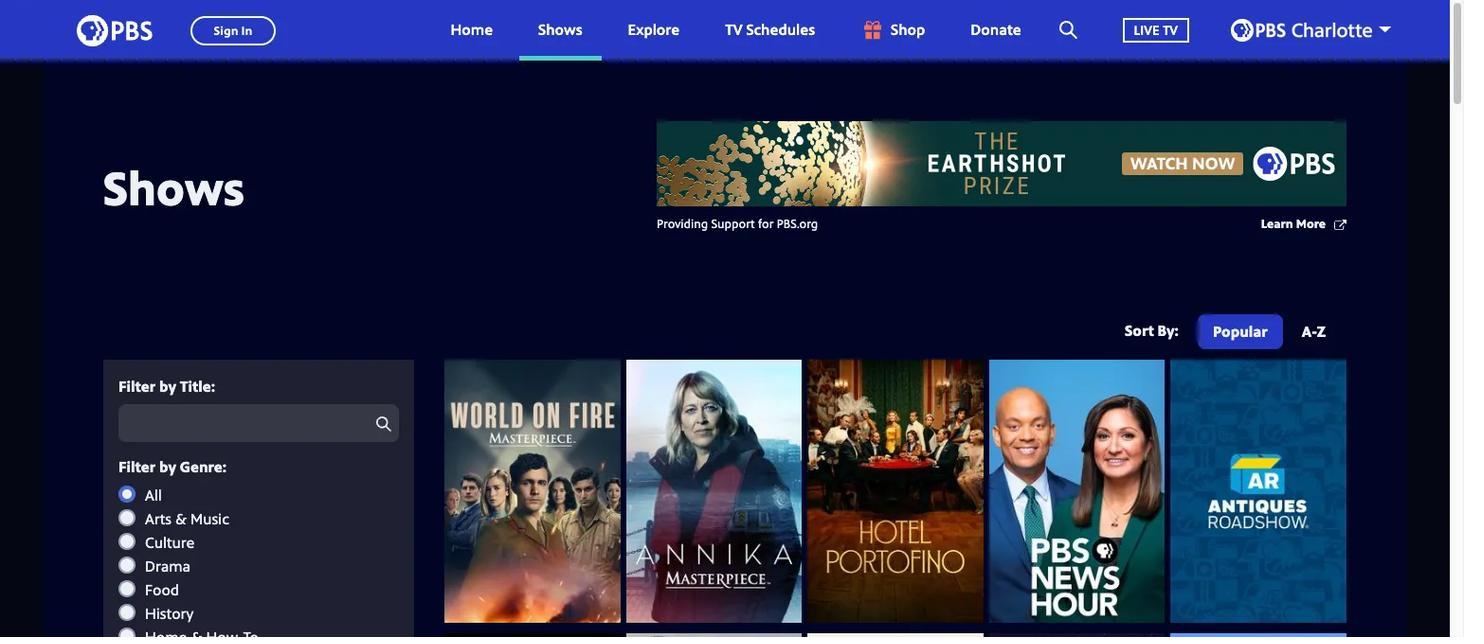Task type: locate. For each thing, give the bounding box(es) containing it.
for
[[758, 215, 774, 232]]

Filter by Title: text field
[[118, 405, 399, 443]]

tv left schedules
[[725, 19, 743, 40]]

1 horizontal spatial shows
[[538, 19, 582, 40]]

more
[[1296, 215, 1326, 232]]

providing support for pbs.org
[[657, 215, 818, 232]]

1 by from the top
[[159, 376, 176, 397]]

learn
[[1261, 215, 1293, 232]]

filter by genre:
[[118, 457, 227, 478]]

pbs newshour image
[[989, 360, 1165, 624]]

filter left title:
[[118, 376, 156, 397]]

pov image
[[445, 634, 620, 638]]

1 filter from the top
[[118, 376, 156, 397]]

1 vertical spatial filter
[[118, 457, 156, 478]]

popular
[[1213, 321, 1268, 342]]

support
[[711, 215, 755, 232]]

by up the all
[[159, 457, 176, 478]]

hotel portofino image
[[808, 360, 984, 624]]

by for genre:
[[159, 457, 176, 478]]

filter
[[118, 376, 156, 397], [118, 457, 156, 478]]

learn more link
[[1261, 215, 1347, 234]]

2 by from the top
[[159, 457, 176, 478]]

advertisement region
[[657, 121, 1347, 207]]

0 vertical spatial shows
[[538, 19, 582, 40]]

celebrity antiques road trip image
[[1171, 634, 1347, 638]]

pbs.org
[[777, 215, 818, 232]]

pbs image
[[77, 9, 153, 52]]

tv right live
[[1163, 21, 1178, 39]]

sort by: element
[[1194, 315, 1341, 355]]

&
[[175, 509, 187, 529]]

z
[[1317, 321, 1326, 342]]

filter up the all
[[118, 457, 156, 478]]

sort by:
[[1125, 320, 1179, 341]]

donate link
[[952, 0, 1040, 61]]

2 filter from the top
[[118, 457, 156, 478]]

shows
[[538, 19, 582, 40], [103, 155, 244, 219]]

0 horizontal spatial tv
[[725, 19, 743, 40]]

food
[[145, 580, 179, 601]]

by left title:
[[159, 376, 176, 397]]

0 horizontal spatial shows
[[103, 155, 244, 219]]

live
[[1134, 21, 1160, 39]]

1 vertical spatial shows
[[103, 155, 244, 219]]

learn more
[[1261, 215, 1326, 232]]

by
[[159, 376, 176, 397], [159, 457, 176, 478]]

tv
[[725, 19, 743, 40], [1163, 21, 1178, 39]]

1 vertical spatial by
[[159, 457, 176, 478]]

0 vertical spatial by
[[159, 376, 176, 397]]

0 vertical spatial filter
[[118, 376, 156, 397]]

filter by title:
[[118, 376, 215, 397]]

pbs charlotte image
[[1231, 19, 1372, 42]]

filter for filter by title:
[[118, 376, 156, 397]]

1 horizontal spatial tv
[[1163, 21, 1178, 39]]

a-
[[1302, 321, 1317, 342]]

home link
[[432, 0, 512, 61]]

by for title:
[[159, 376, 176, 397]]

donate
[[971, 19, 1021, 40]]

native america image
[[989, 634, 1165, 638]]

drama
[[145, 556, 191, 577]]



Task type: describe. For each thing, give the bounding box(es) containing it.
music
[[191, 509, 229, 529]]

antiques roadshow image
[[1171, 360, 1347, 624]]

title:
[[180, 376, 215, 397]]

genre:
[[180, 457, 227, 478]]

search image
[[1059, 21, 1077, 39]]

annika image
[[626, 360, 802, 624]]

culture
[[145, 532, 195, 553]]

providing
[[657, 215, 708, 232]]

live tv
[[1134, 21, 1178, 39]]

schedules
[[746, 19, 815, 40]]

shop link
[[842, 0, 944, 61]]

filter for filter by genre:
[[118, 457, 156, 478]]

sort
[[1125, 320, 1154, 341]]

filter by genre: element
[[118, 485, 399, 638]]

home
[[451, 19, 493, 40]]

all arts & music culture drama food history
[[145, 485, 229, 624]]

shop
[[891, 19, 925, 40]]

by:
[[1158, 320, 1179, 341]]

finding your roots image
[[808, 634, 984, 638]]

a-z
[[1302, 321, 1326, 342]]

history
[[145, 603, 194, 624]]

explore
[[628, 19, 680, 40]]

arts
[[145, 509, 172, 529]]

tv schedules link
[[706, 0, 834, 61]]

tv schedules
[[725, 19, 815, 40]]

explore link
[[609, 0, 699, 61]]

live tv link
[[1104, 0, 1208, 61]]

world on fire image
[[445, 360, 620, 624]]

independent lens image
[[626, 634, 802, 638]]

shows link
[[519, 0, 601, 61]]

all
[[145, 485, 162, 506]]



Task type: vqa. For each thing, say whether or not it's contained in the screenshot.
the rightmost to
no



